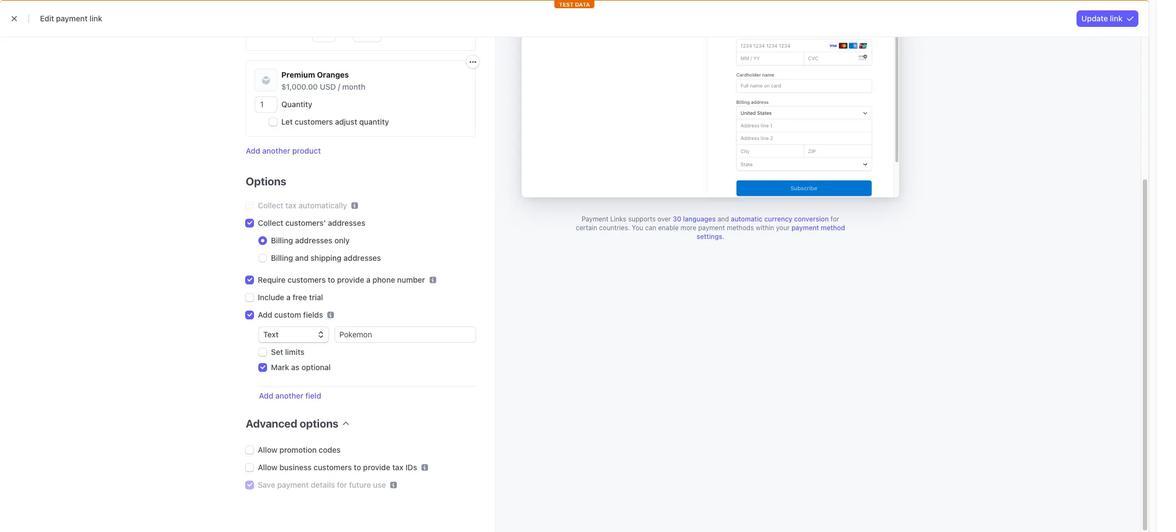 Task type: describe. For each thing, give the bounding box(es) containing it.
payment down the business in the left bottom of the page
[[277, 481, 309, 490]]

more button
[[482, 28, 522, 42]]

quantity
[[359, 117, 389, 126]]

customers link
[[263, 28, 313, 42]]

connect link
[[438, 28, 480, 42]]

home link
[[134, 28, 166, 42]]

balances link
[[217, 28, 261, 42]]

1 horizontal spatial and
[[336, 30, 352, 38]]

allow for allow promotion codes
[[258, 446, 277, 455]]

add for add another product
[[246, 146, 260, 155]]

1 vertical spatial addresses
[[295, 236, 332, 245]]

svg image
[[470, 59, 476, 65]]

advanced options
[[246, 418, 339, 430]]

payment links supports over 30 languages and automatic currency conversion
[[582, 215, 829, 223]]

only
[[334, 236, 350, 245]]

set limits
[[271, 348, 305, 357]]

Quantity number field
[[255, 97, 277, 112]]

update
[[1082, 14, 1108, 23]]

payments
[[174, 30, 209, 39]]

payment inside the payment method settings
[[792, 224, 819, 232]]

test mode
[[938, 30, 976, 39]]

settings
[[697, 233, 722, 241]]

/
[[338, 82, 340, 91]]

create
[[859, 8, 880, 16]]

more
[[681, 224, 696, 232]]

you
[[632, 224, 643, 232]]

method
[[821, 224, 845, 232]]

add custom fields
[[258, 310, 323, 320]]

billing link
[[361, 28, 394, 42]]

optional
[[301, 363, 331, 372]]

require customers to provide a phone number
[[258, 275, 425, 285]]

add for add another field
[[259, 391, 273, 401]]

payment method settings link
[[697, 224, 845, 241]]

0 horizontal spatial and
[[295, 253, 309, 263]]

options
[[246, 175, 286, 188]]

advanced options button
[[241, 411, 349, 432]]

add another field button
[[259, 391, 321, 402]]

collect customers' addresses
[[258, 218, 365, 228]]

payment right edit
[[56, 14, 88, 23]]

balances
[[223, 30, 255, 39]]

Label name text field
[[335, 327, 476, 343]]

phone
[[373, 275, 395, 285]]

countries.
[[599, 224, 630, 232]]

30
[[673, 215, 681, 223]]

let customers adjust quantity
[[281, 117, 389, 126]]

over
[[658, 215, 671, 223]]

save payment details for future use
[[258, 481, 386, 490]]

customers'
[[285, 218, 326, 228]]

languages
[[683, 215, 716, 223]]

products link
[[316, 28, 359, 42]]

add another product button
[[246, 146, 321, 157]]

fields
[[303, 310, 323, 320]]

billing addresses only
[[271, 236, 350, 245]]

usd
[[320, 82, 336, 91]]

update link button
[[1077, 10, 1138, 26]]

limits
[[285, 348, 305, 357]]

0 vertical spatial provide
[[337, 275, 364, 285]]

allow promotion codes
[[258, 446, 341, 455]]

reports link
[[397, 28, 436, 42]]

mode
[[955, 30, 976, 39]]

automatic currency conversion link
[[731, 215, 829, 223]]

include a free trial
[[258, 293, 323, 302]]

allow for allow business customers to provide tax ids
[[258, 463, 277, 472]]

billing for billing addresses only
[[271, 236, 293, 245]]

trial
[[309, 293, 323, 302]]

update link
[[1082, 14, 1123, 23]]

quantity
[[281, 100, 312, 109]]

business
[[279, 463, 312, 472]]

1 horizontal spatial tax
[[392, 463, 404, 472]]

customers for let
[[295, 117, 333, 126]]

0 vertical spatial to
[[328, 275, 335, 285]]

billing and shipping addresses
[[271, 253, 381, 263]]

connect
[[444, 30, 474, 39]]

conversion
[[794, 215, 829, 223]]

options
[[300, 418, 339, 430]]

allow business customers to provide tax ids
[[258, 463, 417, 472]]

codes
[[319, 446, 341, 455]]

1 vertical spatial to
[[354, 463, 361, 472]]

free
[[293, 293, 307, 302]]

field
[[305, 391, 321, 401]]

save
[[258, 481, 275, 490]]

premium
[[281, 70, 315, 79]]

0 vertical spatial tax
[[285, 201, 297, 210]]

use
[[373, 481, 386, 490]]

developers link
[[880, 28, 931, 42]]



Task type: vqa. For each thing, say whether or not it's contained in the screenshot.
tab panel containing Options
yes



Task type: locate. For each thing, give the bounding box(es) containing it.
require
[[258, 275, 286, 285]]

addresses up only
[[328, 218, 365, 228]]

0 horizontal spatial for
[[337, 481, 347, 490]]

tab panel
[[237, 0, 480, 506]]

collect down options
[[258, 201, 283, 210]]

$1,000.00
[[281, 82, 318, 91]]

to up future
[[354, 463, 361, 472]]

1 vertical spatial another
[[275, 391, 303, 401]]

1 vertical spatial a
[[286, 293, 291, 302]]

add another product
[[246, 146, 321, 155]]

30 languages link
[[673, 215, 716, 223]]

link right edit
[[90, 14, 102, 23]]

customers down quantity
[[295, 117, 333, 126]]

future
[[349, 481, 371, 490]]

2 vertical spatial billing
[[271, 253, 293, 263]]

1 vertical spatial collect
[[258, 218, 283, 228]]

customers
[[268, 30, 308, 39]]

collect for collect customers' addresses
[[258, 218, 283, 228]]

addresses down only
[[344, 253, 381, 263]]

customers up free
[[288, 275, 326, 285]]

products
[[321, 30, 354, 39]]

1 horizontal spatial to
[[354, 463, 361, 472]]

another
[[262, 146, 290, 155], [275, 391, 303, 401]]

test
[[938, 30, 953, 39]]

0 vertical spatial addresses
[[328, 218, 365, 228]]

1 vertical spatial billing
[[271, 236, 293, 245]]

2 allow from the top
[[258, 463, 277, 472]]

1 collect from the top
[[258, 201, 283, 210]]

provide up use
[[363, 463, 390, 472]]

let
[[281, 117, 293, 126]]

product
[[292, 146, 321, 155]]

0 vertical spatial customers
[[295, 117, 333, 126]]

within
[[756, 224, 774, 232]]

and
[[336, 30, 352, 38], [718, 215, 729, 223], [295, 253, 309, 263]]

payment down the conversion
[[792, 224, 819, 232]]

None search field
[[429, 5, 698, 19]]

set
[[271, 348, 283, 357]]

add for add custom fields
[[258, 310, 272, 320]]

month
[[342, 82, 365, 91]]

for certain countries. you can enable more payment methods within your
[[576, 215, 839, 232]]

for inside for certain countries. you can enable more payment methods within your
[[831, 215, 839, 223]]

allow down advanced at bottom
[[258, 446, 277, 455]]

0 vertical spatial allow
[[258, 446, 277, 455]]

certain
[[576, 224, 597, 232]]

add another field
[[259, 391, 321, 401]]

2 vertical spatial customers
[[314, 463, 352, 472]]

1 allow from the top
[[258, 446, 277, 455]]

0 horizontal spatial a
[[286, 293, 291, 302]]

.
[[722, 233, 724, 241]]

tab panel containing options
[[237, 0, 480, 506]]

a left free
[[286, 293, 291, 302]]

1 vertical spatial for
[[337, 481, 347, 490]]

customers
[[295, 117, 333, 126], [288, 275, 326, 285], [314, 463, 352, 472]]

payments link
[[168, 28, 215, 42]]

2 vertical spatial addresses
[[344, 253, 381, 263]]

for left future
[[337, 481, 347, 490]]

2 vertical spatial and
[[295, 253, 309, 263]]

billing down 'customers''
[[271, 236, 293, 245]]

and left billing link
[[336, 30, 352, 38]]

can
[[645, 224, 656, 232]]

link
[[90, 14, 102, 23], [1110, 14, 1123, 23]]

0 vertical spatial add
[[246, 146, 260, 155]]

1 horizontal spatial a
[[366, 275, 371, 285]]

advanced
[[246, 418, 297, 430]]

0 vertical spatial billing
[[367, 30, 389, 39]]

add up advanced at bottom
[[259, 391, 273, 401]]

for
[[831, 215, 839, 223], [337, 481, 347, 490]]

0 vertical spatial for
[[831, 215, 839, 223]]

0 horizontal spatial link
[[90, 14, 102, 23]]

developers
[[885, 30, 926, 39]]

add
[[246, 146, 260, 155], [258, 310, 272, 320], [259, 391, 273, 401]]

promotion
[[279, 446, 317, 455]]

2 horizontal spatial and
[[718, 215, 729, 223]]

links
[[610, 215, 626, 223]]

mark
[[271, 363, 289, 372]]

more
[[487, 30, 506, 39]]

customers down codes
[[314, 463, 352, 472]]

include
[[258, 293, 284, 302]]

between
[[281, 30, 312, 38]]

collect for collect tax automatically
[[258, 201, 283, 210]]

another left field
[[275, 391, 303, 401]]

1 vertical spatial add
[[258, 310, 272, 320]]

allow
[[258, 446, 277, 455], [258, 463, 277, 472]]

payment method settings
[[697, 224, 845, 241]]

collect
[[258, 201, 283, 210], [258, 218, 283, 228]]

billing for billing and shipping addresses
[[271, 253, 293, 263]]

2 link from the left
[[1110, 14, 1123, 23]]

2 vertical spatial add
[[259, 391, 273, 401]]

payment
[[582, 215, 609, 223]]

billing up require at the left bottom of page
[[271, 253, 293, 263]]

as
[[291, 363, 299, 372]]

billing for billing
[[367, 30, 389, 39]]

collect tax automatically
[[258, 201, 347, 210]]

2 collect from the top
[[258, 218, 283, 228]]

tax up 'customers''
[[285, 201, 297, 210]]

methods
[[727, 224, 754, 232]]

1 horizontal spatial link
[[1110, 14, 1123, 23]]

oranges
[[317, 70, 349, 79]]

1 vertical spatial and
[[718, 215, 729, 223]]

allow up save
[[258, 463, 277, 472]]

edit
[[40, 14, 54, 23]]

0 vertical spatial a
[[366, 275, 371, 285]]

to
[[328, 275, 335, 285], [354, 463, 361, 472]]

reports
[[402, 30, 431, 39]]

another for product
[[262, 146, 290, 155]]

0 vertical spatial collect
[[258, 201, 283, 210]]

your
[[776, 224, 790, 232]]

and up .
[[718, 215, 729, 223]]

payment up settings
[[698, 224, 725, 232]]

1 link from the left
[[90, 14, 102, 23]]

link inside button
[[1110, 14, 1123, 23]]

collect left 'customers''
[[258, 218, 283, 228]]

enable
[[658, 224, 679, 232]]

1 vertical spatial customers
[[288, 275, 326, 285]]

1 vertical spatial provide
[[363, 463, 390, 472]]

and down the billing addresses only
[[295, 253, 309, 263]]

link right update
[[1110, 14, 1123, 23]]

customers for require
[[288, 275, 326, 285]]

premium oranges $1,000.00 usd / month
[[281, 70, 365, 91]]

to down shipping
[[328, 275, 335, 285]]

1 horizontal spatial for
[[831, 215, 839, 223]]

another left product
[[262, 146, 290, 155]]

addresses down collect customers' addresses
[[295, 236, 332, 245]]

1 vertical spatial allow
[[258, 463, 277, 472]]

mark as optional
[[271, 363, 331, 372]]

tax
[[285, 201, 297, 210], [392, 463, 404, 472]]

supports
[[628, 215, 656, 223]]

provide
[[337, 275, 364, 285], [363, 463, 390, 472]]

billing
[[367, 30, 389, 39], [271, 236, 293, 245], [271, 253, 293, 263]]

billing left reports
[[367, 30, 389, 39]]

adjust
[[335, 117, 357, 126]]

another for field
[[275, 391, 303, 401]]

a left phone
[[366, 275, 371, 285]]

for up method on the top of the page
[[831, 215, 839, 223]]

provide down shipping
[[337, 275, 364, 285]]

number
[[397, 275, 425, 285]]

payment inside for certain countries. you can enable more payment methods within your
[[698, 224, 725, 232]]

ids
[[406, 463, 417, 472]]

0 vertical spatial and
[[336, 30, 352, 38]]

addresses
[[328, 218, 365, 228], [295, 236, 332, 245], [344, 253, 381, 263]]

currency
[[764, 215, 793, 223]]

add down include
[[258, 310, 272, 320]]

0 vertical spatial another
[[262, 146, 290, 155]]

0 horizontal spatial tax
[[285, 201, 297, 210]]

details
[[311, 481, 335, 490]]

add up options
[[246, 146, 260, 155]]

edit payment link
[[40, 14, 102, 23]]

0 horizontal spatial to
[[328, 275, 335, 285]]

tax left ids
[[392, 463, 404, 472]]

1 vertical spatial tax
[[392, 463, 404, 472]]

payments element
[[134, 0, 232, 533]]

automatic
[[731, 215, 763, 223]]

a
[[366, 275, 371, 285], [286, 293, 291, 302]]

shipping
[[311, 253, 342, 263]]



